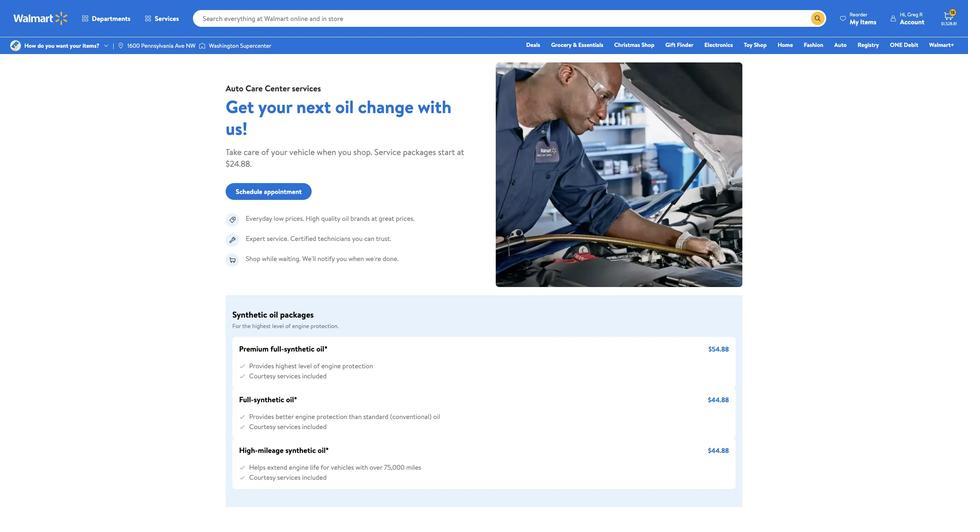 Task type: vqa. For each thing, say whether or not it's contained in the screenshot.
Grip at top
no



Task type: locate. For each thing, give the bounding box(es) containing it.
shop for toy shop
[[754, 41, 767, 49]]

standard
[[363, 412, 389, 422]]

you
[[45, 42, 55, 50], [338, 146, 352, 158], [352, 234, 363, 243], [336, 254, 347, 264]]

0 vertical spatial provides
[[249, 362, 274, 371]]

level inside synthetic oil packages for the highest level of engine protection.
[[272, 322, 284, 331]]

shop right christmas
[[642, 41, 655, 49]]

1 horizontal spatial packages
[[403, 146, 436, 158]]

level down premium full-synthetic oil*
[[299, 362, 312, 371]]

when right vehicle
[[317, 146, 336, 158]]

prices. right great at the top of page
[[396, 214, 415, 223]]

courtesy down helps
[[249, 473, 276, 483]]

registry link
[[854, 40, 883, 50]]

oil right next
[[335, 94, 354, 119]]

1 courtesy services included from the top
[[249, 372, 327, 381]]

of down premium full-synthetic oil*
[[314, 362, 320, 371]]

included for full-synthetic oil*
[[302, 423, 327, 432]]

courtesy services included for synthetic
[[249, 423, 327, 432]]

miles
[[406, 463, 421, 472]]

1 horizontal spatial at
[[457, 146, 464, 158]]

0 horizontal spatial level
[[272, 322, 284, 331]]

can
[[364, 234, 375, 243]]

oil right synthetic
[[269, 309, 278, 321]]

washington
[[209, 42, 239, 50]]

oil inside synthetic oil packages for the highest level of engine protection.
[[269, 309, 278, 321]]

highest down premium full-synthetic oil*
[[276, 362, 297, 371]]

expert service. certified technicians you can trust.
[[246, 234, 391, 243]]

provides for full-
[[249, 412, 274, 422]]

packages up protection.
[[280, 309, 314, 321]]

1 vertical spatial courtesy
[[249, 423, 276, 432]]

of up premium full-synthetic oil*
[[285, 322, 291, 331]]

1 horizontal spatial  image
[[117, 42, 124, 49]]

2 vertical spatial synthetic
[[285, 446, 316, 456]]

high-
[[239, 446, 258, 456]]

shop
[[642, 41, 655, 49], [754, 41, 767, 49], [246, 254, 260, 264]]

0 vertical spatial courtesy
[[249, 372, 276, 381]]

1 vertical spatial of
[[285, 322, 291, 331]]

waiting.
[[279, 254, 301, 264]]

prices. right low at the top left of the page
[[285, 214, 304, 223]]

auto inside auto care center services get your next oil change with us!
[[226, 83, 244, 94]]

0 vertical spatial packages
[[403, 146, 436, 158]]

expert
[[246, 234, 265, 243]]

0 horizontal spatial with
[[356, 463, 368, 472]]

with
[[418, 94, 452, 119], [356, 463, 368, 472]]

2 included from the top
[[302, 423, 327, 432]]

0 vertical spatial courtesy services included
[[249, 372, 327, 381]]

than
[[349, 412, 362, 422]]

provides highest level of engine protection
[[249, 362, 373, 371]]

1 $44.88 from the top
[[708, 395, 729, 405]]

 image left the how
[[10, 40, 21, 51]]

 image
[[199, 42, 206, 50]]

2 vertical spatial courtesy services included
[[249, 473, 327, 483]]

gift
[[666, 41, 676, 49]]

synthetic oil packages for the highest level of engine protection.
[[232, 309, 339, 331]]

1 vertical spatial level
[[299, 362, 312, 371]]

while
[[262, 254, 277, 264]]

 image for how
[[10, 40, 21, 51]]

provides down full-synthetic oil* at the left bottom of the page
[[249, 412, 274, 422]]

packages
[[403, 146, 436, 158], [280, 309, 314, 321]]

1 horizontal spatial shop
[[642, 41, 655, 49]]

0 vertical spatial with
[[418, 94, 452, 119]]

2 courtesy from the top
[[249, 423, 276, 432]]

care
[[246, 83, 263, 94]]

0 horizontal spatial packages
[[280, 309, 314, 321]]

2 provides from the top
[[249, 412, 274, 422]]

 image for 1600
[[117, 42, 124, 49]]

services down "better"
[[277, 423, 301, 432]]

1 horizontal spatial level
[[299, 362, 312, 371]]

0 horizontal spatial prices.
[[285, 214, 304, 223]]

1600 pennsylvania ave nw
[[127, 42, 196, 50]]

my
[[850, 17, 859, 26]]

0 horizontal spatial highest
[[252, 322, 271, 331]]

1 horizontal spatial prices.
[[396, 214, 415, 223]]

3 included from the top
[[302, 473, 327, 483]]

0 horizontal spatial auto
[[226, 83, 244, 94]]

services for full-
[[277, 372, 301, 381]]

oil* up "better"
[[286, 395, 297, 405]]

supercenter
[[240, 42, 272, 50]]

0 horizontal spatial at
[[372, 214, 377, 223]]

account
[[900, 17, 925, 26]]

2 vertical spatial courtesy
[[249, 473, 276, 483]]

change
[[358, 94, 414, 119]]

0 vertical spatial of
[[261, 146, 269, 158]]

1 horizontal spatial highest
[[276, 362, 297, 371]]

$44.88 for high-mileage synthetic oil*
[[708, 446, 729, 455]]

auto right fashion
[[835, 41, 847, 49]]

engine down protection.
[[321, 362, 341, 371]]

packages left start
[[403, 146, 436, 158]]

1 included from the top
[[302, 372, 327, 381]]

courtesy services included down provides highest level of engine protection
[[249, 372, 327, 381]]

1 horizontal spatial with
[[418, 94, 452, 119]]

synthetic up life
[[285, 446, 316, 456]]

2 vertical spatial your
[[271, 146, 287, 158]]

registry
[[858, 41, 879, 49]]

packages inside take care of your vehicle when you shop. service packages start at $24.88.
[[403, 146, 436, 158]]

high
[[306, 214, 320, 223]]

oil*
[[316, 344, 328, 355], [286, 395, 297, 405], [318, 446, 329, 456]]

1 vertical spatial auto
[[226, 83, 244, 94]]

brands
[[351, 214, 370, 223]]

1 courtesy from the top
[[249, 372, 276, 381]]

christmas shop link
[[611, 40, 658, 50]]

fashion
[[804, 41, 824, 49]]

included down life
[[302, 473, 327, 483]]

synthetic up "better"
[[254, 395, 284, 405]]

0 vertical spatial included
[[302, 372, 327, 381]]

when left we're
[[349, 254, 364, 264]]

nw
[[186, 42, 196, 50]]

shop left while
[[246, 254, 260, 264]]

courtesy for high-
[[249, 473, 276, 483]]

3 courtesy from the top
[[249, 473, 276, 483]]

0 horizontal spatial shop
[[246, 254, 260, 264]]

highest inside synthetic oil packages for the highest level of engine protection.
[[252, 322, 271, 331]]

quality
[[321, 214, 340, 223]]

2 horizontal spatial shop
[[754, 41, 767, 49]]

when
[[317, 146, 336, 158], [349, 254, 364, 264]]

synthetic up provides highest level of engine protection
[[284, 344, 315, 355]]

services down provides highest level of engine protection
[[277, 372, 301, 381]]

0 horizontal spatial of
[[261, 146, 269, 158]]

of right care
[[261, 146, 269, 158]]

shop.
[[354, 146, 372, 158]]

you inside take care of your vehicle when you shop. service packages start at $24.88.
[[338, 146, 352, 158]]

search icon image
[[815, 15, 822, 22]]

1600
[[127, 42, 140, 50]]

washington supercenter
[[209, 42, 272, 50]]

1 prices. from the left
[[285, 214, 304, 223]]

0 vertical spatial level
[[272, 322, 284, 331]]

provides down premium
[[249, 362, 274, 371]]

your down center
[[258, 94, 292, 119]]

1 horizontal spatial of
[[285, 322, 291, 331]]

your left vehicle
[[271, 146, 287, 158]]

included down provides highest level of engine protection
[[302, 372, 327, 381]]

 image right "|"
[[117, 42, 124, 49]]

courtesy down "better"
[[249, 423, 276, 432]]

1 vertical spatial $44.88
[[708, 446, 729, 455]]

shop while waiting. we'll notify you when we're done.
[[246, 254, 399, 264]]

3 courtesy services included from the top
[[249, 473, 327, 483]]

1 vertical spatial when
[[349, 254, 364, 264]]

courtesy services included down extend
[[249, 473, 327, 483]]

us!
[[226, 116, 248, 141]]

grocery & essentials link
[[548, 40, 607, 50]]

1 vertical spatial your
[[258, 94, 292, 119]]

0 vertical spatial synthetic
[[284, 344, 315, 355]]

0 horizontal spatial  image
[[10, 40, 21, 51]]

for
[[232, 322, 241, 331]]

1 vertical spatial included
[[302, 423, 327, 432]]

oil* up provides highest level of engine protection
[[316, 344, 328, 355]]

schedule appointment button
[[226, 183, 312, 200]]

over
[[370, 463, 383, 472]]

2 vertical spatial included
[[302, 473, 327, 483]]

deals link
[[523, 40, 544, 50]]

certified
[[290, 234, 316, 243]]

oil* up for
[[318, 446, 329, 456]]

walmart image
[[13, 12, 68, 25]]

courtesy for premium
[[249, 372, 276, 381]]

0 vertical spatial at
[[457, 146, 464, 158]]

2 vertical spatial oil*
[[318, 446, 329, 456]]

provides
[[249, 362, 274, 371], [249, 412, 274, 422]]

your right want
[[70, 42, 81, 50]]

gift finder
[[666, 41, 694, 49]]

full-
[[270, 344, 284, 355]]

electronics
[[705, 41, 733, 49]]

engine left protection.
[[292, 322, 309, 331]]

high-mileage synthetic oil*
[[239, 446, 329, 456]]

greg
[[908, 11, 919, 18]]

courtesy services included down "better"
[[249, 423, 327, 432]]

2 courtesy services included from the top
[[249, 423, 327, 432]]

auto up the get
[[226, 83, 244, 94]]

included for high-mileage synthetic oil*
[[302, 473, 327, 483]]

1 vertical spatial courtesy services included
[[249, 423, 327, 432]]

shop right toy
[[754, 41, 767, 49]]

0 vertical spatial protection
[[343, 362, 373, 371]]

 image
[[10, 40, 21, 51], [117, 42, 124, 49]]

essentials
[[579, 41, 604, 49]]

0 vertical spatial when
[[317, 146, 336, 158]]

services for synthetic
[[277, 423, 301, 432]]

highest right the
[[252, 322, 271, 331]]

$54.88
[[709, 345, 729, 354]]

Search search field
[[193, 10, 827, 27]]

services up next
[[292, 83, 321, 94]]

better
[[276, 412, 294, 422]]

auto inside auto link
[[835, 41, 847, 49]]

services down extend
[[277, 473, 301, 483]]

auto care center services get your next oil change with us!
[[226, 83, 452, 141]]

level
[[272, 322, 284, 331], [299, 362, 312, 371]]

at right start
[[457, 146, 464, 158]]

1 provides from the top
[[249, 362, 274, 371]]

courtesy up full-synthetic oil* at the left bottom of the page
[[249, 372, 276, 381]]

level up full-
[[272, 322, 284, 331]]

synthetic for mileage
[[285, 446, 316, 456]]

1 vertical spatial packages
[[280, 309, 314, 321]]

oil right (conventional)
[[433, 412, 440, 422]]

highest
[[252, 322, 271, 331], [276, 362, 297, 371]]

2 horizontal spatial of
[[314, 362, 320, 371]]

helps
[[249, 463, 266, 472]]

premium
[[239, 344, 269, 355]]

auto
[[835, 41, 847, 49], [226, 83, 244, 94]]

great
[[379, 214, 394, 223]]

0 vertical spatial highest
[[252, 322, 271, 331]]

0 horizontal spatial when
[[317, 146, 336, 158]]

included down the 'provides better engine protection than standard (conventional) oil'
[[302, 423, 327, 432]]

engine inside synthetic oil packages for the highest level of engine protection.
[[292, 322, 309, 331]]

packages inside synthetic oil packages for the highest level of engine protection.
[[280, 309, 314, 321]]

1 horizontal spatial auto
[[835, 41, 847, 49]]

0 vertical spatial auto
[[835, 41, 847, 49]]

grocery & essentials
[[551, 41, 604, 49]]

at left great at the top of page
[[372, 214, 377, 223]]

you left can
[[352, 234, 363, 243]]

christmas
[[614, 41, 640, 49]]

2 $44.88 from the top
[[708, 446, 729, 455]]

0 vertical spatial $44.88
[[708, 395, 729, 405]]

schedule appointment
[[236, 187, 302, 196]]

how
[[24, 42, 36, 50]]

1 vertical spatial protection
[[317, 412, 347, 422]]

auto for auto care center services get your next oil change with us!
[[226, 83, 244, 94]]

you left shop.
[[338, 146, 352, 158]]

0 vertical spatial oil*
[[316, 344, 328, 355]]

services
[[292, 83, 321, 94], [277, 372, 301, 381], [277, 423, 301, 432], [277, 473, 301, 483]]

courtesy services included
[[249, 372, 327, 381], [249, 423, 327, 432], [249, 473, 327, 483]]

1 vertical spatial provides
[[249, 412, 274, 422]]



Task type: describe. For each thing, give the bounding box(es) containing it.
walmart+
[[930, 41, 955, 49]]

18
[[951, 9, 955, 16]]

2 prices. from the left
[[396, 214, 415, 223]]

reorder
[[850, 11, 868, 18]]

care
[[244, 146, 259, 158]]

vehicle
[[289, 146, 315, 158]]

walmart+ link
[[926, 40, 958, 50]]

2 vertical spatial of
[[314, 362, 320, 371]]

appointment
[[264, 187, 302, 196]]

technicians
[[318, 234, 351, 243]]

mileage
[[258, 446, 284, 456]]

electronics link
[[701, 40, 737, 50]]

$44.88 for full-synthetic oil*
[[708, 395, 729, 405]]

low
[[274, 214, 284, 223]]

you right do at top left
[[45, 42, 55, 50]]

finder
[[677, 41, 694, 49]]

items?
[[83, 42, 99, 50]]

for
[[321, 463, 329, 472]]

r
[[920, 11, 923, 18]]

engine right "better"
[[296, 412, 315, 422]]

everyday
[[246, 214, 272, 223]]

one debit
[[890, 41, 919, 49]]

departments
[[92, 14, 131, 23]]

everyday low prices. high quality oil brands at great prices. image
[[226, 214, 239, 227]]

provides for premium
[[249, 362, 274, 371]]

take care of your vehicle when you shop. service packages start at $24.88.
[[226, 146, 464, 170]]

0 vertical spatial your
[[70, 42, 81, 50]]

everyday low prices. high quality oil brands at great prices.
[[246, 214, 415, 223]]

we'll
[[302, 254, 316, 264]]

deals
[[526, 41, 540, 49]]

one debit link
[[887, 40, 922, 50]]

schedule
[[236, 187, 262, 196]]

courtesy services included for full-
[[249, 372, 327, 381]]

1 vertical spatial with
[[356, 463, 368, 472]]

$24.88.
[[226, 158, 252, 170]]

engine left life
[[289, 463, 309, 472]]

service
[[374, 146, 401, 158]]

service.
[[267, 234, 289, 243]]

synthetic for full-
[[284, 344, 315, 355]]

extend
[[267, 463, 287, 472]]

clear search field text image
[[801, 15, 808, 22]]

included for premium full-synthetic oil*
[[302, 372, 327, 381]]

services for mileage
[[277, 473, 301, 483]]

how do you want your items?
[[24, 42, 99, 50]]

1 vertical spatial synthetic
[[254, 395, 284, 405]]

|
[[113, 42, 114, 50]]

with inside auto care center services get your next oil change with us!
[[418, 94, 452, 119]]

1 vertical spatial at
[[372, 214, 377, 223]]

oil* for high-mileage synthetic oil*
[[318, 446, 329, 456]]

ave
[[175, 42, 185, 50]]

reorder my items
[[850, 11, 877, 26]]

life
[[310, 463, 319, 472]]

toy shop
[[744, 41, 767, 49]]

your inside take care of your vehicle when you shop. service packages start at $24.88.
[[271, 146, 287, 158]]

done.
[[383, 254, 399, 264]]

full-synthetic oil*
[[239, 395, 297, 405]]

vehicles
[[331, 463, 354, 472]]

items
[[861, 17, 877, 26]]

$1,528.81
[[942, 21, 957, 26]]

hi, greg r account
[[900, 11, 925, 26]]

1 vertical spatial oil*
[[286, 395, 297, 405]]

services inside auto care center services get your next oil change with us!
[[292, 83, 321, 94]]

oil* for premium full-synthetic oil*
[[316, 344, 328, 355]]

home
[[778, 41, 793, 49]]

full-
[[239, 395, 254, 405]]

1 vertical spatial highest
[[276, 362, 297, 371]]

one
[[890, 41, 903, 49]]

notify
[[318, 254, 335, 264]]

at inside take care of your vehicle when you shop. service packages start at $24.88.
[[457, 146, 464, 158]]

Walmart Site-Wide search field
[[193, 10, 827, 27]]

of inside take care of your vehicle when you shop. service packages start at $24.88.
[[261, 146, 269, 158]]

(conventional)
[[390, 412, 432, 422]]

courtesy for full-
[[249, 423, 276, 432]]

pennsylvania
[[141, 42, 174, 50]]

oil right quality
[[342, 214, 349, 223]]

grocery
[[551, 41, 572, 49]]

synthetic
[[232, 309, 267, 321]]

toy shop link
[[740, 40, 771, 50]]

fashion link
[[800, 40, 827, 50]]

protection.
[[311, 322, 339, 331]]

christmas shop
[[614, 41, 655, 49]]

auto for auto
[[835, 41, 847, 49]]

the
[[242, 322, 251, 331]]

take
[[226, 146, 242, 158]]

want
[[56, 42, 68, 50]]

1 horizontal spatial when
[[349, 254, 364, 264]]

start
[[438, 146, 455, 158]]

get
[[226, 94, 254, 119]]

you right notify
[[336, 254, 347, 264]]

debit
[[904, 41, 919, 49]]

&
[[573, 41, 577, 49]]

courtesy services included for mileage
[[249, 473, 327, 483]]

your inside auto care center services get your next oil change with us!
[[258, 94, 292, 119]]

services button
[[138, 8, 186, 29]]

trust.
[[376, 234, 391, 243]]

of inside synthetic oil packages for the highest level of engine protection.
[[285, 322, 291, 331]]

oil inside auto care center services get your next oil change with us!
[[335, 94, 354, 119]]

when inside take care of your vehicle when you shop. service packages start at $24.88.
[[317, 146, 336, 158]]

provides better engine protection than standard (conventional) oil
[[249, 412, 440, 422]]

we're
[[366, 254, 381, 264]]

shop while waiting. we'll notify you when we're done. image
[[226, 254, 239, 267]]

auto link
[[831, 40, 851, 50]]

expert service. certified technicians you can trust. image
[[226, 234, 239, 247]]

shop for christmas shop
[[642, 41, 655, 49]]

center
[[265, 83, 290, 94]]

75,000
[[384, 463, 405, 472]]



